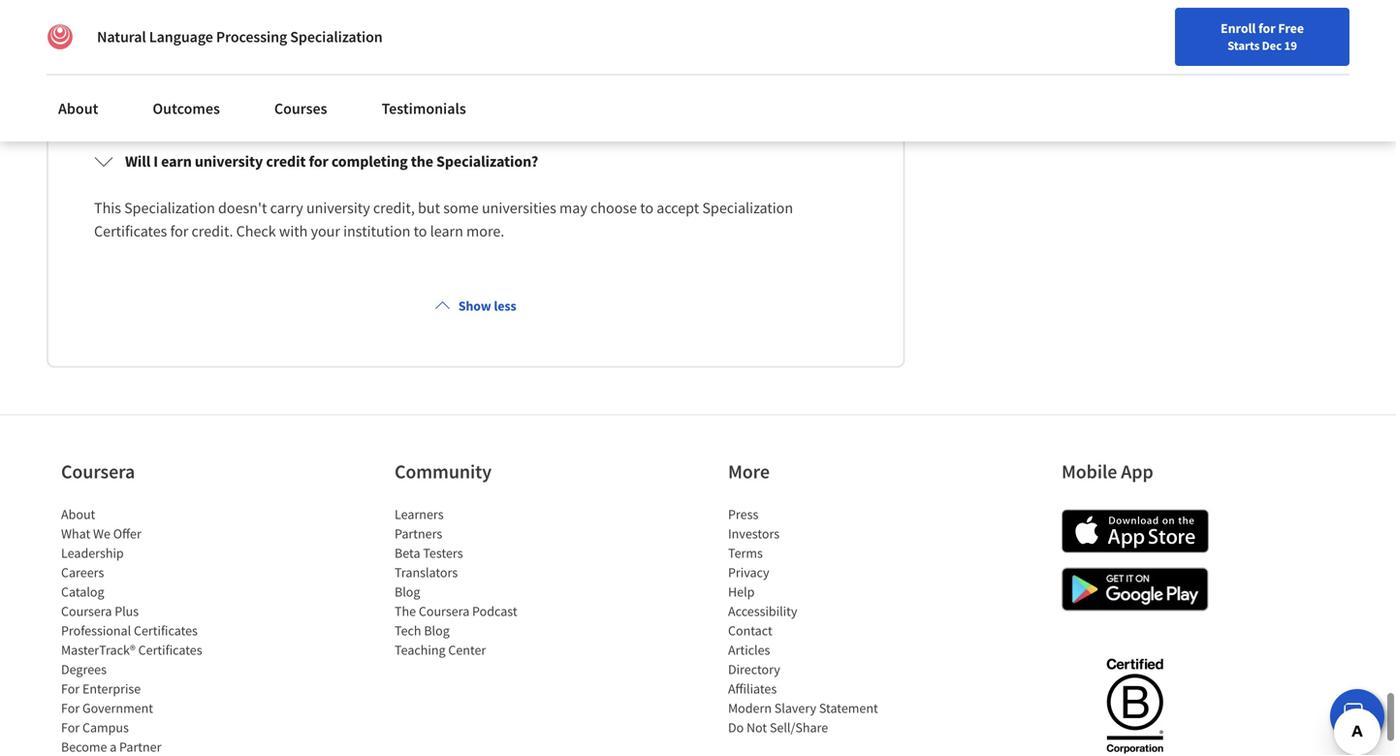 Task type: vqa. For each thing, say whether or not it's contained in the screenshot.
"Find your New Career" link
yes



Task type: describe. For each thing, give the bounding box(es) containing it.
2 in from the left
[[516, 36, 529, 56]]

privacy link
[[728, 564, 770, 581]]

some
[[443, 198, 479, 218]]

when
[[94, 36, 131, 56]]

professional
[[61, 622, 131, 640]]

content,
[[536, 60, 590, 79]]

degrees link
[[61, 661, 107, 678]]

for inside will i earn university credit for completing the specialization? dropdown button
[[309, 152, 329, 171]]

specialization?
[[437, 152, 539, 171]]

english
[[1080, 61, 1127, 80]]

download on the app store image
[[1062, 510, 1209, 553]]

earn inside dropdown button
[[161, 152, 192, 171]]

the right of at the top of the page
[[439, 36, 461, 56]]

1 horizontal spatial blog
[[424, 622, 450, 640]]

to down but
[[414, 222, 427, 241]]

coursera up "what we offer" link
[[61, 460, 135, 484]]

to left the all
[[388, 36, 401, 56]]

english button
[[1045, 39, 1162, 102]]

affiliates
[[728, 680, 777, 698]]

will i earn university credit for completing the specialization? button
[[79, 134, 873, 189]]

deeplearning.ai image
[[47, 23, 74, 50]]

more
[[728, 460, 770, 484]]

for enterprise link
[[61, 680, 141, 698]]

2 horizontal spatial specialization
[[703, 198, 793, 218]]

plus
[[115, 603, 139, 620]]

0 vertical spatial your
[[942, 61, 967, 79]]

processing
[[216, 27, 287, 47]]

can inside you can apply for financial aid 'link'
[[263, 83, 286, 102]]

testimonials link
[[370, 87, 478, 130]]

the inside dropdown button
[[411, 152, 434, 171]]

free
[[1279, 19, 1305, 37]]

you inside 'link'
[[236, 83, 260, 102]]

courses link
[[263, 87, 339, 130]]

i
[[154, 152, 158, 171]]

coursera image
[[23, 55, 146, 86]]

you up complete
[[134, 36, 158, 56]]

find your new career link
[[904, 58, 1045, 82]]

with
[[279, 222, 308, 241]]

read
[[372, 60, 401, 79]]

cannot
[[94, 83, 139, 102]]

we
[[93, 525, 111, 543]]

university inside this specialization doesn't carry university credit, but some universities may choose to accept specialization certificates for credit. check with your institution to learn more.
[[306, 198, 370, 218]]

institution
[[343, 222, 411, 241]]

degrees
[[61, 661, 107, 678]]

catalog link
[[61, 583, 104, 601]]

for left individuals
[[31, 10, 52, 29]]

you down course,
[[261, 60, 285, 79]]

will i earn university credit for completing the specialization?
[[125, 152, 539, 171]]

for government link
[[61, 700, 153, 717]]

enroll for free starts dec 19
[[1221, 19, 1305, 53]]

what we offer link
[[61, 525, 141, 543]]

mastertrack® certificates link
[[61, 642, 202, 659]]

accessibility
[[728, 603, 798, 620]]

leadership link
[[61, 545, 124, 562]]

mobile
[[1062, 460, 1118, 484]]

2 if from the left
[[808, 60, 816, 79]]

press investors terms privacy help accessibility contact articles directory affiliates modern slavery statement do not sell/share
[[728, 506, 878, 737]]

carry
[[270, 198, 303, 218]]

accept
[[657, 198, 699, 218]]

outcomes
[[153, 99, 220, 118]]

logo of certified b corporation image
[[1096, 647, 1175, 756]]

19
[[1285, 38, 1298, 53]]

learn
[[430, 222, 463, 241]]

completing
[[332, 152, 408, 171]]

about for about
[[58, 99, 98, 118]]

for up "for campus" link
[[61, 700, 80, 717]]

.
[[452, 83, 456, 102]]

careers
[[61, 564, 104, 581]]

more.
[[467, 222, 505, 241]]

help
[[728, 583, 755, 601]]

to down access
[[355, 60, 369, 79]]

want
[[319, 60, 352, 79]]

enroll
[[161, 36, 199, 56]]

accessibility link
[[728, 603, 798, 620]]

for left the campus at the bottom of the page
[[61, 719, 80, 737]]

you can apply for financial aid link
[[236, 81, 452, 104]]

earn inside when you enroll in the course, you get access to all of the courses in the specialization, and you earn a certificate when you complete the work. if you only want to read and view the course content, you can audit the course for free. if you cannot afford the fee,
[[709, 36, 739, 56]]

list for community
[[395, 505, 560, 660]]

terms
[[728, 545, 763, 562]]

this specialization doesn't carry university credit, but some universities may choose to accept specialization certificates for credit. check with your institution to learn more.
[[94, 198, 797, 241]]

offer
[[113, 525, 141, 543]]

natural language processing specialization
[[97, 27, 383, 47]]

do not sell/share link
[[728, 719, 829, 737]]

partners link
[[395, 525, 443, 543]]

language
[[149, 27, 213, 47]]

coursera for learners partners beta testers translators blog the coursera podcast tech blog teaching center
[[419, 603, 470, 620]]

afford
[[142, 83, 181, 102]]

specialization,
[[556, 36, 651, 56]]

can inside when you enroll in the course, you get access to all of the courses in the specialization, and you earn a certificate when you complete the work. if you only want to read and view the course content, you can audit the course for free. if you cannot afford the fee,
[[620, 60, 643, 79]]

1 if from the left
[[249, 60, 258, 79]]

help link
[[728, 583, 755, 601]]

the down enroll
[[185, 60, 207, 79]]

certificates inside this specialization doesn't carry university credit, but some universities may choose to accept specialization certificates for credit. check with your institution to learn more.
[[94, 222, 167, 241]]

0 horizontal spatial specialization
[[124, 198, 215, 218]]

press
[[728, 506, 759, 523]]

modern slavery statement link
[[728, 700, 878, 717]]

credit,
[[373, 198, 415, 218]]

press link
[[728, 506, 759, 523]]

get it on google play image
[[1062, 568, 1209, 611]]

directory
[[728, 661, 781, 678]]

sell/share
[[770, 719, 829, 737]]

about for about what we offer leadership careers catalog coursera plus professional certificates mastertrack® certificates degrees for enterprise for government for campus
[[61, 506, 95, 523]]

credit.
[[192, 222, 233, 241]]

show notifications image
[[1190, 63, 1214, 86]]

partners
[[395, 525, 443, 543]]

starts
[[1228, 38, 1260, 53]]

list for coursera
[[61, 505, 226, 756]]

about what we offer leadership careers catalog coursera plus professional certificates mastertrack® certificates degrees for enterprise for government for campus
[[61, 506, 202, 737]]

articles
[[728, 642, 771, 659]]

of
[[423, 36, 436, 56]]

1 course from the left
[[490, 60, 533, 79]]



Task type: locate. For each thing, give the bounding box(es) containing it.
2 list from the left
[[395, 505, 560, 660]]

campus
[[82, 719, 129, 737]]

tech blog link
[[395, 622, 450, 640]]

None search field
[[276, 51, 596, 90]]

can left apply at the top left of page
[[263, 83, 286, 102]]

if right 'free.' on the top right
[[808, 60, 816, 79]]

about link up what
[[61, 506, 95, 523]]

course down courses
[[490, 60, 533, 79]]

you down 'when'
[[819, 60, 843, 79]]

list item
[[61, 738, 226, 756]]

slavery
[[775, 700, 817, 717]]

list for more
[[728, 505, 893, 738]]

for inside enroll for free starts dec 19
[[1259, 19, 1276, 37]]

you left a
[[682, 36, 706, 56]]

you up only
[[292, 36, 316, 56]]

contact link
[[728, 622, 773, 640]]

coursera inside learners partners beta testers translators blog the coursera podcast tech blog teaching center
[[419, 603, 470, 620]]

courses
[[464, 36, 513, 56]]

do
[[728, 719, 744, 737]]

1 vertical spatial and
[[404, 60, 429, 79]]

0 vertical spatial about
[[58, 99, 98, 118]]

1 horizontal spatial course
[[708, 60, 751, 79]]

investors link
[[728, 525, 780, 543]]

1 vertical spatial can
[[263, 83, 286, 102]]

beta testers link
[[395, 545, 463, 562]]

0 horizontal spatial course
[[490, 60, 533, 79]]

1 horizontal spatial if
[[808, 60, 816, 79]]

for individuals
[[31, 10, 129, 29]]

1 vertical spatial earn
[[161, 152, 192, 171]]

for inside when you enroll in the course, you get access to all of the courses in the specialization, and you earn a certificate when you complete the work. if you only want to read and view the course content, you can audit the course for free. if you cannot afford the fee,
[[754, 60, 772, 79]]

certificate
[[753, 36, 817, 56]]

courses
[[274, 99, 327, 118]]

coursera down the catalog "link"
[[61, 603, 112, 620]]

university up "doesn't"
[[195, 152, 263, 171]]

mastertrack®
[[61, 642, 136, 659]]

1 horizontal spatial your
[[942, 61, 967, 79]]

for down want
[[328, 83, 347, 102]]

find
[[914, 61, 939, 79]]

view
[[432, 60, 462, 79]]

check
[[236, 222, 276, 241]]

investors
[[728, 525, 780, 543]]

if
[[249, 60, 258, 79], [808, 60, 816, 79]]

certificates down this
[[94, 222, 167, 241]]

for down the degrees "link"
[[61, 680, 80, 698]]

financial
[[350, 83, 405, 102]]

in right courses
[[516, 36, 529, 56]]

testers
[[423, 545, 463, 562]]

the
[[395, 603, 416, 620]]

aid
[[409, 83, 429, 102]]

podcast
[[472, 603, 518, 620]]

statement
[[819, 700, 878, 717]]

access
[[343, 36, 385, 56]]

leadership
[[61, 545, 124, 562]]

0 vertical spatial can
[[620, 60, 643, 79]]

university inside dropdown button
[[195, 152, 263, 171]]

a
[[742, 36, 749, 56]]

the up content,
[[532, 36, 553, 56]]

learners partners beta testers translators blog the coursera podcast tech blog teaching center
[[395, 506, 518, 659]]

enterprise
[[82, 680, 141, 698]]

about link down "coursera" "image"
[[47, 87, 110, 130]]

blog
[[395, 583, 420, 601], [424, 622, 450, 640]]

you right the fee,
[[236, 83, 260, 102]]

coursera up tech blog "link"
[[419, 603, 470, 620]]

to
[[388, 36, 401, 56], [355, 60, 369, 79], [640, 198, 654, 218], [414, 222, 427, 241]]

and
[[654, 36, 679, 56], [404, 60, 429, 79]]

coursera inside about what we offer leadership careers catalog coursera plus professional certificates mastertrack® certificates degrees for enterprise for government for campus
[[61, 603, 112, 620]]

1 vertical spatial about
[[61, 506, 95, 523]]

less
[[494, 297, 517, 315]]

specialization down i
[[124, 198, 215, 218]]

tech
[[395, 622, 421, 640]]

you down when
[[94, 60, 118, 79]]

1 horizontal spatial specialization
[[290, 27, 383, 47]]

audit
[[646, 60, 680, 79]]

about up what
[[61, 506, 95, 523]]

apply
[[289, 83, 325, 102]]

1 vertical spatial your
[[311, 222, 340, 241]]

1 horizontal spatial in
[[516, 36, 529, 56]]

1 vertical spatial blog
[[424, 622, 450, 640]]

specialization
[[290, 27, 383, 47], [124, 198, 215, 218], [703, 198, 793, 218]]

university up institution
[[306, 198, 370, 218]]

for campus link
[[61, 719, 129, 737]]

for inside you can apply for financial aid 'link'
[[328, 83, 347, 102]]

natural
[[97, 27, 146, 47]]

for right credit
[[309, 152, 329, 171]]

directory link
[[728, 661, 781, 678]]

mobile app
[[1062, 460, 1154, 484]]

3 list from the left
[[728, 505, 893, 738]]

find your new career
[[914, 61, 1035, 79]]

2 horizontal spatial list
[[728, 505, 893, 738]]

0 horizontal spatial in
[[202, 36, 214, 56]]

only
[[288, 60, 316, 79]]

but
[[418, 198, 440, 218]]

0 horizontal spatial and
[[404, 60, 429, 79]]

in right enroll
[[202, 36, 214, 56]]

contact
[[728, 622, 773, 640]]

center
[[448, 642, 486, 659]]

coursera for about what we offer leadership careers catalog coursera plus professional certificates mastertrack® certificates degrees for enterprise for government for campus
[[61, 603, 112, 620]]

translators
[[395, 564, 458, 581]]

1 vertical spatial certificates
[[134, 622, 198, 640]]

0 vertical spatial blog
[[395, 583, 420, 601]]

choose
[[591, 198, 637, 218]]

to left accept
[[640, 198, 654, 218]]

fee,
[[209, 83, 232, 102]]

and up the audit
[[654, 36, 679, 56]]

free.
[[775, 60, 804, 79]]

your inside this specialization doesn't carry university credit, but some universities may choose to accept specialization certificates for credit. check with your institution to learn more.
[[311, 222, 340, 241]]

get
[[319, 36, 340, 56]]

careers link
[[61, 564, 104, 581]]

learners link
[[395, 506, 444, 523]]

terms link
[[728, 545, 763, 562]]

chat with us image
[[1342, 701, 1373, 732]]

course,
[[242, 36, 289, 56]]

may
[[560, 198, 588, 218]]

about down "coursera" "image"
[[58, 99, 98, 118]]

0 vertical spatial about link
[[47, 87, 110, 130]]

about inside about what we offer leadership careers catalog coursera plus professional certificates mastertrack® certificates degrees for enterprise for government for campus
[[61, 506, 95, 523]]

your right with
[[311, 222, 340, 241]]

app
[[1121, 460, 1154, 484]]

earn
[[709, 36, 739, 56], [161, 152, 192, 171]]

1 horizontal spatial and
[[654, 36, 679, 56]]

1 horizontal spatial list
[[395, 505, 560, 660]]

list containing about
[[61, 505, 226, 756]]

coursera plus link
[[61, 603, 139, 620]]

0 vertical spatial university
[[195, 152, 263, 171]]

0 vertical spatial and
[[654, 36, 679, 56]]

1 horizontal spatial can
[[620, 60, 643, 79]]

0 horizontal spatial university
[[195, 152, 263, 171]]

for up dec
[[1259, 19, 1276, 37]]

the up but
[[411, 152, 434, 171]]

show
[[459, 297, 491, 315]]

universities
[[482, 198, 557, 218]]

0 vertical spatial certificates
[[94, 222, 167, 241]]

blog up the
[[395, 583, 420, 601]]

about link for outcomes
[[47, 87, 110, 130]]

list
[[61, 505, 226, 756], [395, 505, 560, 660], [728, 505, 893, 738]]

the down courses
[[465, 60, 486, 79]]

2 vertical spatial certificates
[[138, 642, 202, 659]]

if right work.
[[249, 60, 258, 79]]

catalog
[[61, 583, 104, 601]]

what
[[61, 525, 90, 543]]

you can apply for financial aid
[[236, 83, 429, 102]]

0 vertical spatial earn
[[709, 36, 739, 56]]

can left the audit
[[620, 60, 643, 79]]

all
[[404, 36, 420, 56]]

dec
[[1262, 38, 1282, 53]]

list containing press
[[728, 505, 893, 738]]

earn right i
[[161, 152, 192, 171]]

you
[[134, 36, 158, 56], [292, 36, 316, 56], [682, 36, 706, 56], [94, 60, 118, 79], [261, 60, 285, 79], [593, 60, 617, 79], [819, 60, 843, 79], [236, 83, 260, 102]]

for left 'free.' on the top right
[[754, 60, 772, 79]]

teaching
[[395, 642, 446, 659]]

course down a
[[708, 60, 751, 79]]

about link for what we offer
[[61, 506, 95, 523]]

list containing learners
[[395, 505, 560, 660]]

university
[[195, 152, 263, 171], [306, 198, 370, 218]]

0 horizontal spatial earn
[[161, 152, 192, 171]]

0 horizontal spatial blog
[[395, 583, 420, 601]]

learners
[[395, 506, 444, 523]]

community
[[395, 460, 492, 484]]

beta
[[395, 545, 420, 562]]

1 list from the left
[[61, 505, 226, 756]]

1 vertical spatial university
[[306, 198, 370, 218]]

0 horizontal spatial your
[[311, 222, 340, 241]]

the left the fee,
[[184, 83, 206, 102]]

0 horizontal spatial if
[[249, 60, 258, 79]]

you down specialization,
[[593, 60, 617, 79]]

specialization right accept
[[703, 198, 793, 218]]

credit
[[266, 152, 306, 171]]

blog up teaching center link at the bottom
[[424, 622, 450, 640]]

and up aid
[[404, 60, 429, 79]]

1 in from the left
[[202, 36, 214, 56]]

for inside this specialization doesn't carry university credit, but some universities may choose to accept specialization certificates for credit. check with your institution to learn more.
[[170, 222, 188, 241]]

your right find
[[942, 61, 967, 79]]

1 horizontal spatial earn
[[709, 36, 739, 56]]

2 course from the left
[[708, 60, 751, 79]]

the right the audit
[[683, 60, 705, 79]]

the up work.
[[217, 36, 239, 56]]

for left credit.
[[170, 222, 188, 241]]

1 vertical spatial about link
[[61, 506, 95, 523]]

0 horizontal spatial list
[[61, 505, 226, 756]]

specialization up want
[[290, 27, 383, 47]]

earn left a
[[709, 36, 739, 56]]

1 horizontal spatial university
[[306, 198, 370, 218]]

career
[[998, 61, 1035, 79]]

certificates down professional certificates 'link'
[[138, 642, 202, 659]]

teaching center link
[[395, 642, 486, 659]]

show less button
[[427, 288, 524, 323]]

0 horizontal spatial can
[[263, 83, 286, 102]]

certificates up mastertrack® certificates link
[[134, 622, 198, 640]]

about inside about link
[[58, 99, 98, 118]]

testimonials
[[382, 99, 466, 118]]



